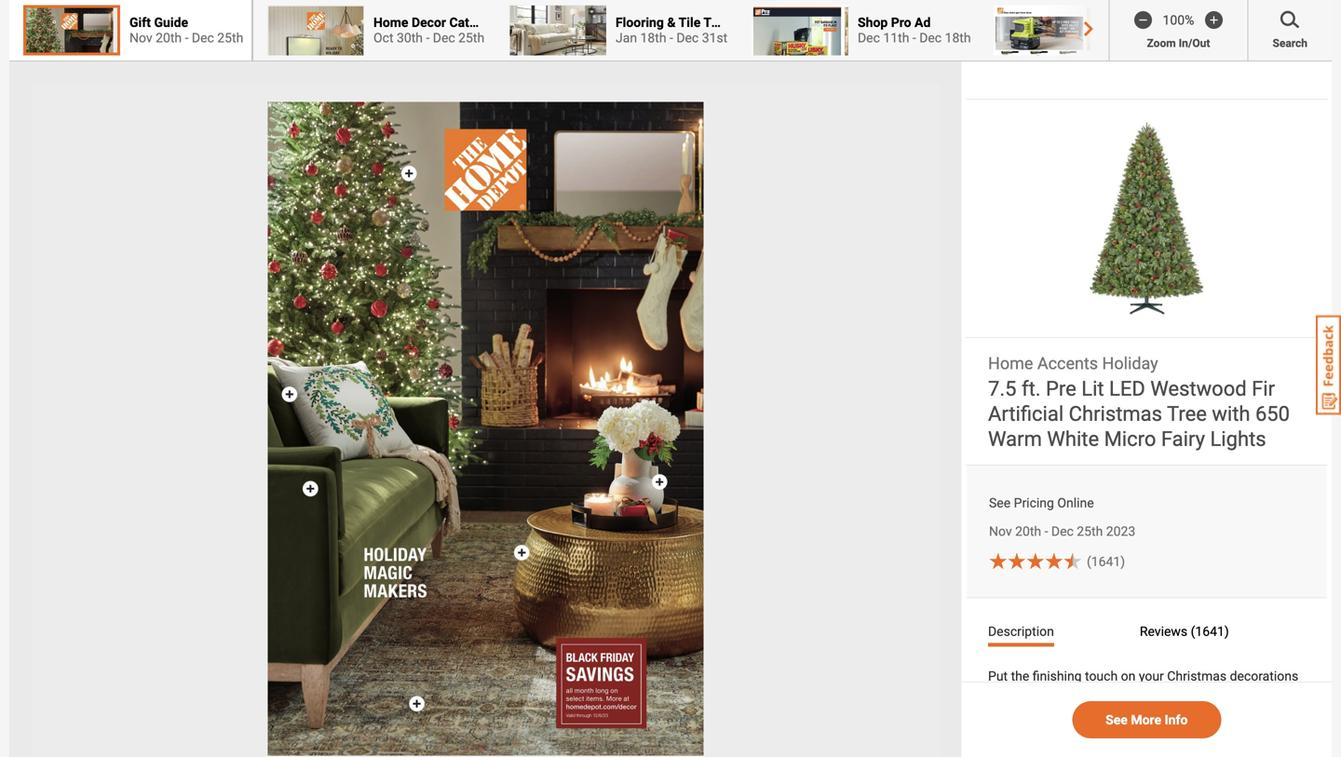 Task type: describe. For each thing, give the bounding box(es) containing it.
feedback link image
[[1316, 315, 1341, 415]]



Task type: vqa. For each thing, say whether or not it's contained in the screenshot.
caret image
no



